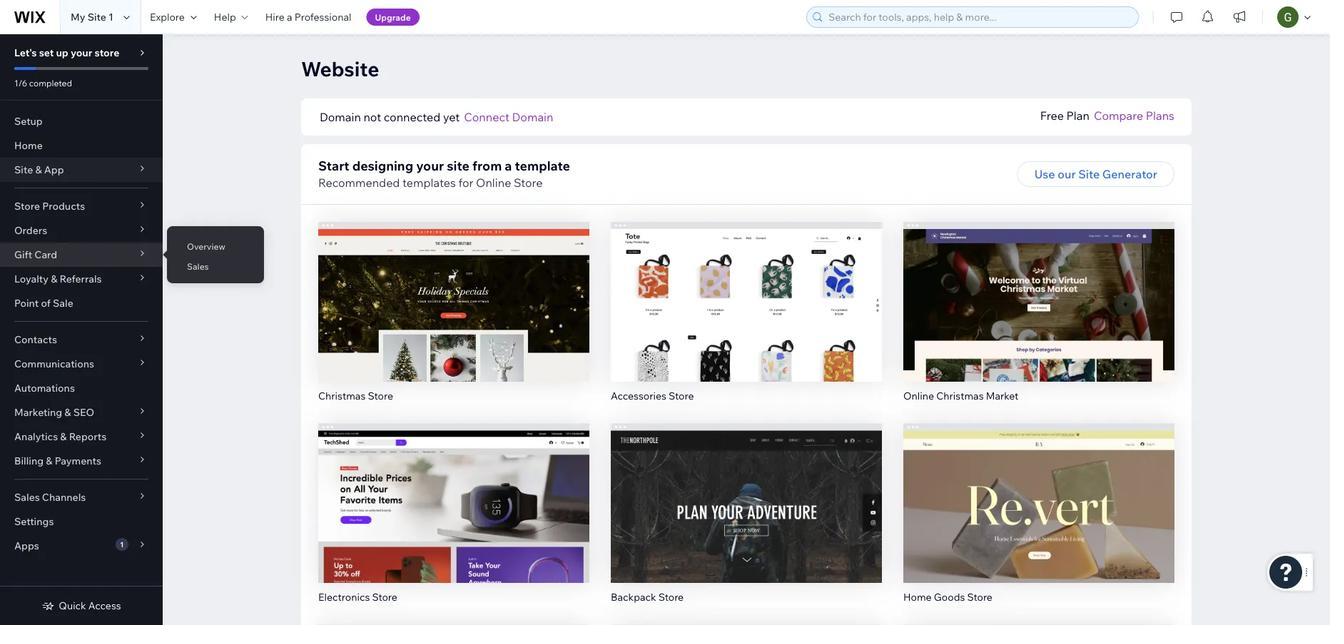 Task type: describe. For each thing, give the bounding box(es) containing it.
home for home
[[14, 139, 43, 152]]

products
[[42, 200, 85, 212]]

view button for home goods store
[[1009, 509, 1070, 535]]

setup link
[[0, 109, 163, 134]]

store products button
[[0, 194, 163, 218]]

let's
[[14, 46, 37, 59]]

1/6 completed
[[14, 77, 72, 88]]

Search for tools, apps, help & more... field
[[825, 7, 1134, 27]]

channels
[[42, 491, 86, 504]]

orders
[[14, 224, 47, 237]]

& for analytics
[[60, 431, 67, 443]]

upgrade button
[[367, 9, 420, 26]]

hire a professional link
[[257, 0, 360, 34]]

generator
[[1103, 167, 1158, 181]]

your inside sidebar element
[[71, 46, 92, 59]]

domain not connected yet connect domain
[[320, 110, 554, 124]]

edit for christmas store
[[443, 283, 465, 298]]

not
[[364, 110, 381, 124]]

help
[[214, 11, 236, 23]]

quick access button
[[42, 600, 121, 613]]

electronics
[[318, 591, 370, 603]]

site inside button
[[1079, 167, 1100, 181]]

yet
[[443, 110, 460, 124]]

point
[[14, 297, 39, 309]]

marketing & seo button
[[0, 401, 163, 425]]

set
[[39, 46, 54, 59]]

start designing your site from a template recommended templates for online store
[[318, 157, 570, 190]]

backpack
[[611, 591, 657, 603]]

home link
[[0, 134, 163, 158]]

contacts button
[[0, 328, 163, 352]]

app
[[44, 163, 64, 176]]

& for marketing
[[64, 406, 71, 419]]

2 christmas from the left
[[937, 389, 984, 402]]

setup
[[14, 115, 43, 127]]

view button for online christmas market
[[1009, 308, 1070, 333]]

orders button
[[0, 218, 163, 243]]

overview link
[[167, 234, 264, 258]]

& for site
[[35, 163, 42, 176]]

quick
[[59, 600, 86, 612]]

use our site generator
[[1035, 167, 1158, 181]]

store products
[[14, 200, 85, 212]]

hire
[[265, 11, 285, 23]]

home for home goods store
[[904, 591, 932, 603]]

communications
[[14, 358, 94, 370]]

professional
[[295, 11, 352, 23]]

automations
[[14, 382, 75, 394]]

market
[[986, 389, 1019, 402]]

completed
[[29, 77, 72, 88]]

help button
[[206, 0, 257, 34]]

access
[[88, 600, 121, 612]]

our
[[1058, 167, 1076, 181]]

analytics & reports button
[[0, 425, 163, 449]]

online inside start designing your site from a template recommended templates for online store
[[476, 176, 511, 190]]

seo
[[73, 406, 94, 419]]

loyalty & referrals
[[14, 273, 102, 285]]

edit for online christmas market
[[1029, 283, 1050, 298]]

1 inside sidebar element
[[120, 540, 124, 549]]

analytics & reports
[[14, 431, 107, 443]]

site inside "popup button"
[[14, 163, 33, 176]]

billing
[[14, 455, 44, 467]]

a inside start designing your site from a template recommended templates for online store
[[505, 157, 512, 173]]

1 vertical spatial online
[[904, 389, 935, 402]]

store inside start designing your site from a template recommended templates for online store
[[514, 176, 543, 190]]

site & app
[[14, 163, 64, 176]]

1/6
[[14, 77, 27, 88]]

connected
[[384, 110, 441, 124]]

store
[[95, 46, 120, 59]]

settings link
[[0, 510, 163, 534]]

payments
[[55, 455, 101, 467]]

edit for home goods store
[[1029, 485, 1050, 499]]

quick access
[[59, 600, 121, 612]]

sale
[[53, 297, 73, 309]]

connect
[[464, 110, 510, 124]]



Task type: vqa. For each thing, say whether or not it's contained in the screenshot.
leads.
no



Task type: locate. For each thing, give the bounding box(es) containing it.
of
[[41, 297, 51, 309]]

upgrade
[[375, 12, 411, 22]]

1 horizontal spatial site
[[88, 11, 106, 23]]

view button
[[424, 308, 484, 333], [1009, 308, 1070, 333], [424, 509, 484, 535], [716, 509, 777, 535], [1009, 509, 1070, 535]]

& inside "popup button"
[[35, 163, 42, 176]]

my site 1
[[71, 11, 113, 23]]

marketing
[[14, 406, 62, 419]]

sales up 'settings'
[[14, 491, 40, 504]]

edit for backpack store
[[736, 485, 758, 499]]

templates
[[403, 176, 456, 190]]

& left app
[[35, 163, 42, 176]]

billing & payments
[[14, 455, 101, 467]]

view for backpack store
[[734, 515, 760, 529]]

edit button for electronics store
[[424, 479, 484, 505]]

site right our
[[1079, 167, 1100, 181]]

accessories
[[611, 389, 667, 402]]

backpack store
[[611, 591, 684, 603]]

edit for electronics store
[[443, 485, 465, 499]]

1 vertical spatial home
[[904, 591, 932, 603]]

1 horizontal spatial domain
[[512, 110, 554, 124]]

1 vertical spatial 1
[[120, 540, 124, 549]]

store inside store products dropdown button
[[14, 200, 40, 212]]

home inside sidebar element
[[14, 139, 43, 152]]

christmas
[[318, 389, 366, 402], [937, 389, 984, 402]]

edit button for backpack store
[[717, 479, 777, 505]]

&
[[35, 163, 42, 176], [51, 273, 57, 285], [64, 406, 71, 419], [60, 431, 67, 443], [46, 455, 52, 467]]

sidebar element
[[0, 34, 163, 625]]

home goods store
[[904, 591, 993, 603]]

your right the up
[[71, 46, 92, 59]]

edit button for christmas store
[[424, 278, 484, 303]]

view for electronics store
[[441, 515, 467, 529]]

a
[[287, 11, 292, 23], [505, 157, 512, 173]]

home
[[14, 139, 43, 152], [904, 591, 932, 603]]

0 horizontal spatial 1
[[109, 11, 113, 23]]

point of sale link
[[0, 291, 163, 316]]

0 vertical spatial online
[[476, 176, 511, 190]]

compare
[[1094, 109, 1144, 123]]

& inside popup button
[[46, 455, 52, 467]]

1 right my
[[109, 11, 113, 23]]

0 vertical spatial a
[[287, 11, 292, 23]]

gift card button
[[0, 243, 163, 267]]

accessories store
[[611, 389, 694, 402]]

my
[[71, 11, 85, 23]]

loyalty
[[14, 273, 49, 285]]

template
[[515, 157, 570, 173]]

1 vertical spatial a
[[505, 157, 512, 173]]

& inside dropdown button
[[64, 406, 71, 419]]

0 horizontal spatial home
[[14, 139, 43, 152]]

1 horizontal spatial 1
[[120, 540, 124, 549]]

sales for sales
[[187, 261, 209, 272]]

& for billing
[[46, 455, 52, 467]]

communications button
[[0, 352, 163, 376]]

free
[[1041, 109, 1064, 123]]

sales down overview
[[187, 261, 209, 272]]

home left goods
[[904, 591, 932, 603]]

site
[[447, 157, 470, 173]]

a right hire
[[287, 11, 292, 23]]

contacts
[[14, 333, 57, 346]]

view for home goods store
[[1026, 515, 1053, 529]]

& right the billing
[[46, 455, 52, 467]]

0 vertical spatial your
[[71, 46, 92, 59]]

0 horizontal spatial online
[[476, 176, 511, 190]]

compare plans button
[[1094, 107, 1175, 124]]

card
[[34, 248, 57, 261]]

0 horizontal spatial site
[[14, 163, 33, 176]]

0 horizontal spatial domain
[[320, 110, 361, 124]]

& for loyalty
[[51, 273, 57, 285]]

0 horizontal spatial sales
[[14, 491, 40, 504]]

0 horizontal spatial christmas
[[318, 389, 366, 402]]

overview
[[187, 241, 225, 252]]

1 horizontal spatial sales
[[187, 261, 209, 272]]

view button for electronics store
[[424, 509, 484, 535]]

your up templates at top
[[416, 157, 444, 173]]

home down setup at top left
[[14, 139, 43, 152]]

view for christmas store
[[441, 313, 467, 328]]

settings
[[14, 515, 54, 528]]

sales channels button
[[0, 485, 163, 510]]

edit button for home goods store
[[1010, 479, 1069, 505]]

start
[[318, 157, 350, 173]]

point of sale
[[14, 297, 73, 309]]

domain left not
[[320, 110, 361, 124]]

0 vertical spatial home
[[14, 139, 43, 152]]

edit button for accessories store
[[717, 278, 777, 303]]

sales inside popup button
[[14, 491, 40, 504]]

use our site generator button
[[1018, 161, 1175, 187]]

explore
[[150, 11, 185, 23]]

0 vertical spatial 1
[[109, 11, 113, 23]]

recommended
[[318, 176, 400, 190]]

plan
[[1067, 109, 1090, 123]]

electronics store
[[318, 591, 398, 603]]

1 horizontal spatial a
[[505, 157, 512, 173]]

1 down settings "link"
[[120, 540, 124, 549]]

& right loyalty at top
[[51, 273, 57, 285]]

& inside popup button
[[60, 431, 67, 443]]

0 horizontal spatial a
[[287, 11, 292, 23]]

1 christmas from the left
[[318, 389, 366, 402]]

0 horizontal spatial your
[[71, 46, 92, 59]]

0 vertical spatial sales
[[187, 261, 209, 272]]

a right from
[[505, 157, 512, 173]]

loyalty & referrals button
[[0, 267, 163, 291]]

marketing & seo
[[14, 406, 94, 419]]

reports
[[69, 431, 107, 443]]

edit button
[[424, 278, 484, 303], [717, 278, 777, 303], [1010, 278, 1069, 303], [424, 479, 484, 505], [717, 479, 777, 505], [1010, 479, 1069, 505]]

sales for sales channels
[[14, 491, 40, 504]]

view button for christmas store
[[424, 308, 484, 333]]

site
[[88, 11, 106, 23], [14, 163, 33, 176], [1079, 167, 1100, 181]]

& left reports at bottom
[[60, 431, 67, 443]]

your inside start designing your site from a template recommended templates for online store
[[416, 157, 444, 173]]

your
[[71, 46, 92, 59], [416, 157, 444, 173]]

1 horizontal spatial your
[[416, 157, 444, 173]]

referrals
[[60, 273, 102, 285]]

plans
[[1146, 109, 1175, 123]]

1 horizontal spatial home
[[904, 591, 932, 603]]

edit button for online christmas market
[[1010, 278, 1069, 303]]

sales link
[[167, 254, 264, 278]]

1
[[109, 11, 113, 23], [120, 540, 124, 549]]

& left the seo
[[64, 406, 71, 419]]

view
[[441, 313, 467, 328], [1026, 313, 1053, 328], [441, 515, 467, 529], [734, 515, 760, 529], [1026, 515, 1053, 529]]

for
[[459, 176, 474, 190]]

billing & payments button
[[0, 449, 163, 473]]

free plan compare plans
[[1041, 109, 1175, 123]]

online
[[476, 176, 511, 190], [904, 389, 935, 402]]

1 horizontal spatial online
[[904, 389, 935, 402]]

1 vertical spatial your
[[416, 157, 444, 173]]

christmas store
[[318, 389, 393, 402]]

1 vertical spatial sales
[[14, 491, 40, 504]]

gift
[[14, 248, 32, 261]]

store
[[514, 176, 543, 190], [14, 200, 40, 212], [368, 389, 393, 402], [669, 389, 694, 402], [372, 591, 398, 603], [659, 591, 684, 603], [968, 591, 993, 603]]

site right my
[[88, 11, 106, 23]]

1 horizontal spatial christmas
[[937, 389, 984, 402]]

hire a professional
[[265, 11, 352, 23]]

view for online christmas market
[[1026, 313, 1053, 328]]

view button for backpack store
[[716, 509, 777, 535]]

use
[[1035, 167, 1056, 181]]

site left app
[[14, 163, 33, 176]]

apps
[[14, 540, 39, 552]]

gift card
[[14, 248, 57, 261]]

up
[[56, 46, 68, 59]]

2 domain from the left
[[512, 110, 554, 124]]

from
[[473, 157, 502, 173]]

domain right connect at the top left of the page
[[512, 110, 554, 124]]

online christmas market
[[904, 389, 1019, 402]]

let's set up your store
[[14, 46, 120, 59]]

analytics
[[14, 431, 58, 443]]

& inside dropdown button
[[51, 273, 57, 285]]

connect domain button
[[464, 109, 554, 126]]

1 domain from the left
[[320, 110, 361, 124]]

automations link
[[0, 376, 163, 401]]

designing
[[352, 157, 413, 173]]

2 horizontal spatial site
[[1079, 167, 1100, 181]]

goods
[[934, 591, 965, 603]]



